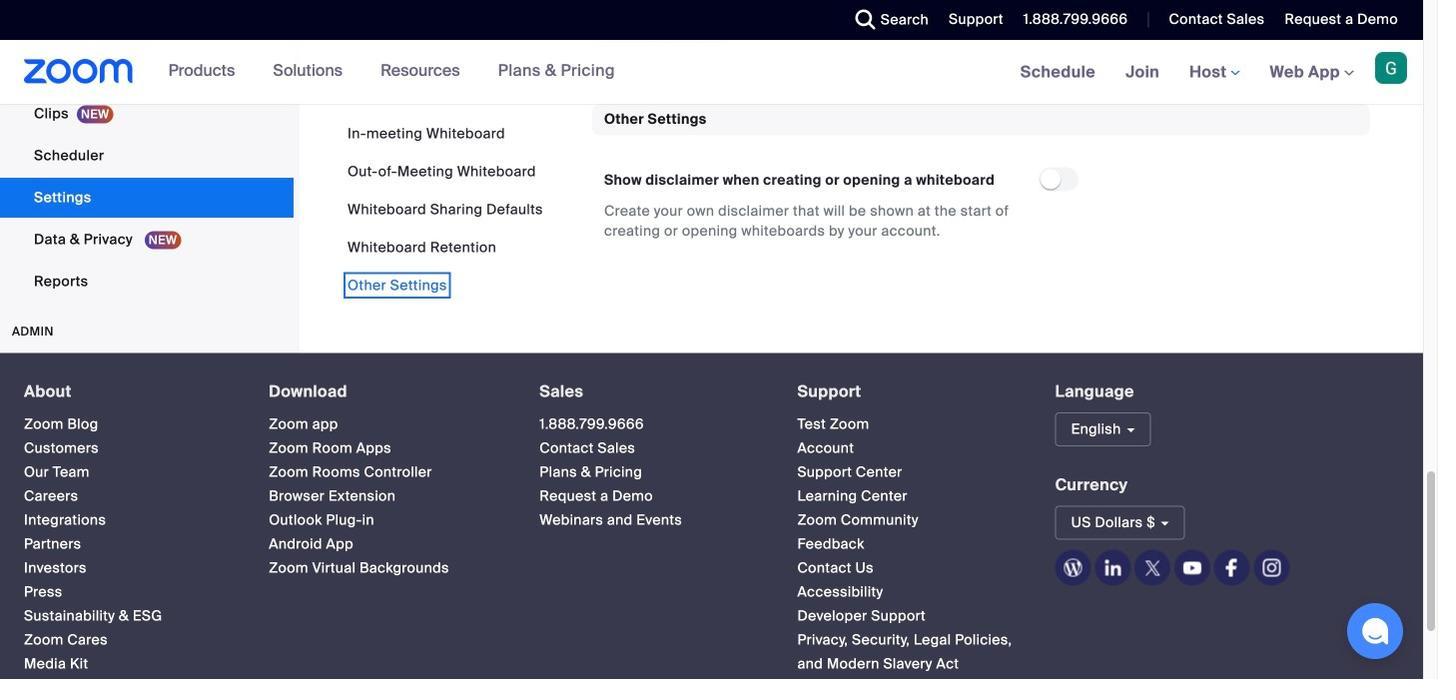 Task type: describe. For each thing, give the bounding box(es) containing it.
other settings element
[[592, 104, 1370, 265]]

2 heading from the left
[[269, 383, 504, 401]]



Task type: vqa. For each thing, say whether or not it's contained in the screenshot.
product information navigation
yes



Task type: locate. For each thing, give the bounding box(es) containing it.
side navigation navigation
[[0, 0, 300, 360]]

banner
[[0, 40, 1423, 105]]

4 heading from the left
[[797, 383, 1019, 401]]

menu bar
[[348, 124, 543, 296]]

1 heading from the left
[[24, 383, 233, 401]]

personal menu menu
[[0, 0, 294, 304]]

zoom logo image
[[24, 59, 133, 84]]

meetings navigation
[[1005, 40, 1423, 105]]

product information navigation
[[153, 40, 630, 104]]

open chat image
[[1361, 617, 1389, 645]]

heading
[[24, 383, 233, 401], [269, 383, 504, 401], [540, 383, 762, 401], [797, 383, 1019, 401]]

3 heading from the left
[[540, 383, 762, 401]]

profile picture image
[[1375, 52, 1407, 84]]



